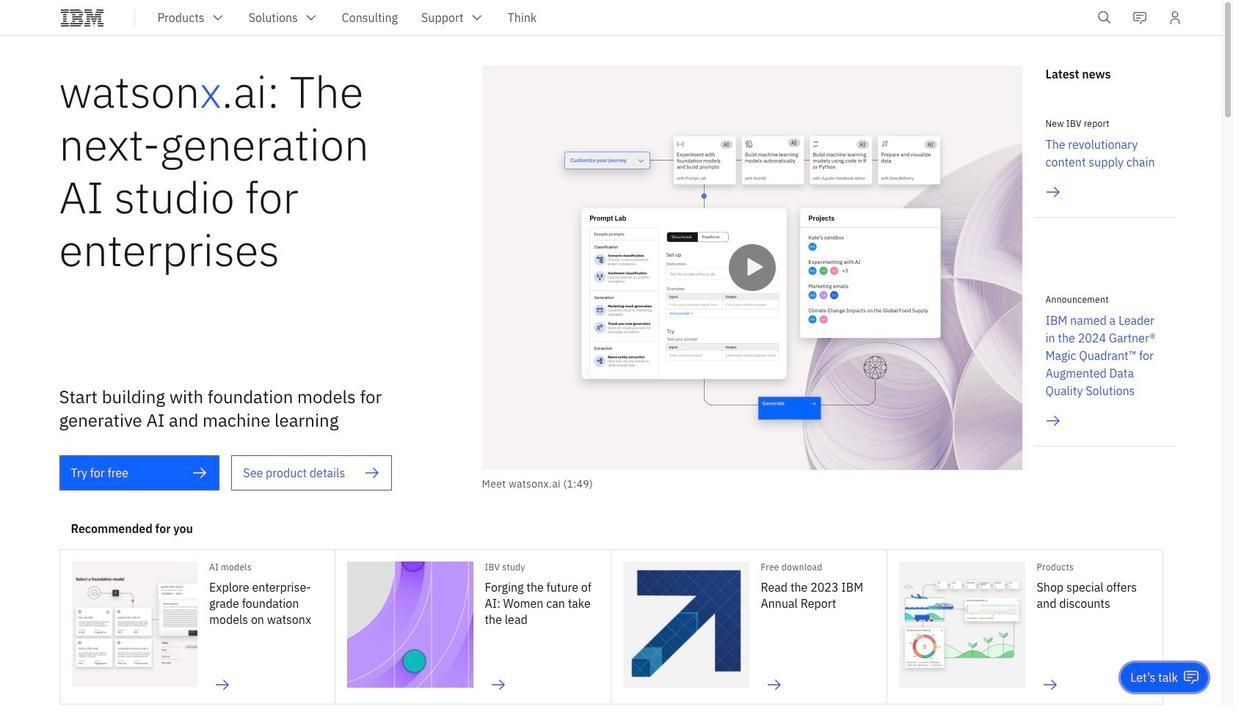 Task type: vqa. For each thing, say whether or not it's contained in the screenshot.
LET'S TALK 'element'
yes



Task type: locate. For each thing, give the bounding box(es) containing it.
let's talk element
[[1131, 670, 1178, 686]]



